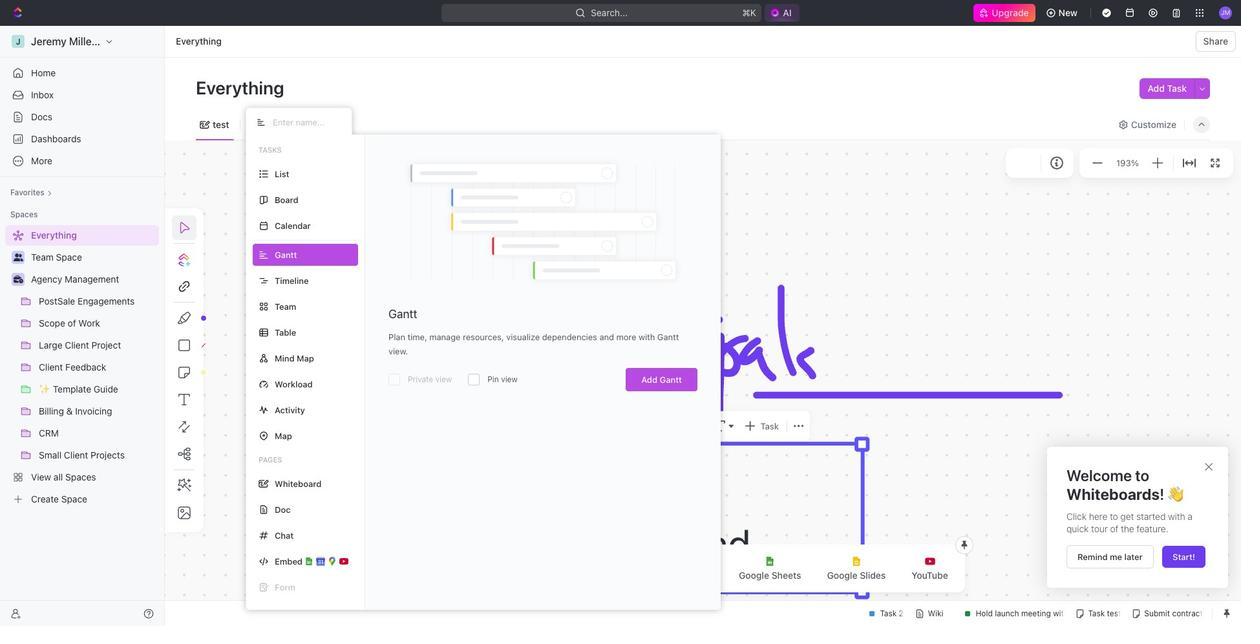 Task type: locate. For each thing, give the bounding box(es) containing it.
embed
[[275, 556, 303, 566]]

0 vertical spatial add
[[1148, 83, 1166, 94]]

dashboards link
[[5, 129, 159, 149]]

1 horizontal spatial with
[[1169, 511, 1186, 522]]

add inside button
[[1148, 83, 1166, 94]]

management
[[65, 274, 119, 285]]

started
[[1137, 511, 1166, 522]]

0 horizontal spatial to
[[1111, 511, 1119, 522]]

0 vertical spatial to
[[1136, 466, 1150, 484]]

with
[[639, 332, 655, 342], [1169, 511, 1186, 522]]

customize button
[[1115, 115, 1181, 134]]

google
[[739, 570, 770, 581], [828, 570, 858, 581]]

1 horizontal spatial add
[[1148, 83, 1166, 94]]

pin view
[[488, 375, 518, 384]]

1 horizontal spatial google
[[828, 570, 858, 581]]

timeline
[[275, 275, 309, 286]]

0 horizontal spatial with
[[639, 332, 655, 342]]

map down activity
[[275, 430, 292, 441]]

map
[[297, 353, 314, 363], [275, 430, 292, 441]]

a right buy
[[541, 519, 562, 567]]

193%
[[1117, 158, 1140, 168]]

view button
[[246, 109, 288, 140]]

slides
[[860, 570, 886, 581]]

1 view from the left
[[436, 375, 452, 384]]

list
[[275, 168, 289, 179]]

calendar
[[275, 220, 311, 231]]

google left sheets
[[739, 570, 770, 581]]

0 horizontal spatial view
[[436, 375, 452, 384]]

share
[[1204, 36, 1229, 47]]

mind map
[[275, 353, 314, 363]]

1 vertical spatial everything
[[196, 77, 288, 98]]

mind
[[275, 353, 295, 363]]

1 vertical spatial task
[[761, 421, 779, 431]]

0 horizontal spatial a
[[541, 519, 562, 567]]

whiteboard
[[275, 478, 322, 489]]

whiteboards
[[1067, 485, 1160, 503]]

view.
[[389, 346, 408, 356]]

new button
[[1041, 3, 1086, 23]]

1 horizontal spatial a
[[1188, 511, 1193, 522]]

1 horizontal spatial task
[[1168, 83, 1188, 94]]

a inside click here to get started with a quick tour of the feature.
[[1188, 511, 1193, 522]]

add task button
[[1141, 78, 1195, 99]]

1 vertical spatial to
[[1111, 511, 1119, 522]]

dialog containing ×
[[1048, 447, 1229, 588]]

1 google from the left
[[739, 570, 770, 581]]

view for private view
[[436, 375, 452, 384]]

with right more
[[639, 332, 655, 342]]

dialog
[[1048, 447, 1229, 588]]

a
[[1188, 511, 1193, 522], [541, 519, 562, 567]]

start!
[[1173, 552, 1196, 562]]

pin
[[488, 375, 499, 384]]

plan
[[389, 332, 406, 342]]

1 vertical spatial with
[[1169, 511, 1186, 522]]

quick
[[1067, 523, 1090, 534]]

everything
[[176, 36, 222, 47], [196, 77, 288, 98]]

0 vertical spatial with
[[639, 332, 655, 342]]

⌘k
[[743, 7, 757, 18]]

0 vertical spatial everything
[[176, 36, 222, 47]]

map right mind
[[297, 353, 314, 363]]

1 vertical spatial map
[[275, 430, 292, 441]]

me
[[1111, 552, 1123, 562]]

remind
[[1078, 552, 1108, 562]]

1 horizontal spatial to
[[1136, 466, 1150, 484]]

0 horizontal spatial task
[[761, 421, 779, 431]]

view
[[436, 375, 452, 384], [501, 375, 518, 384]]

view right pin
[[501, 375, 518, 384]]

1 horizontal spatial view
[[501, 375, 518, 384]]

dashboards
[[31, 133, 81, 144]]

0 horizontal spatial google
[[739, 570, 770, 581]]

to up of
[[1111, 511, 1119, 522]]

pages
[[259, 455, 282, 464]]

1 vertical spatial add
[[642, 375, 658, 385]]

!
[[1160, 485, 1165, 503]]

sidebar navigation
[[0, 26, 165, 626]]

google left "slides"
[[828, 570, 858, 581]]

gantt
[[389, 307, 418, 321], [658, 332, 679, 342], [660, 375, 682, 385]]

2 view from the left
[[501, 375, 518, 384]]

1 vertical spatial gantt
[[658, 332, 679, 342]]

feature.
[[1137, 523, 1169, 534]]

view right private
[[436, 375, 452, 384]]

add task
[[1148, 83, 1188, 94]]

a right "started"
[[1188, 511, 1193, 522]]

visualize
[[507, 332, 540, 342]]

to
[[1136, 466, 1150, 484], [1111, 511, 1119, 522]]

with down 👋
[[1169, 511, 1186, 522]]

everything link
[[173, 34, 225, 49]]

to up whiteboards in the bottom right of the page
[[1136, 466, 1150, 484]]

2 google from the left
[[828, 570, 858, 581]]

everything inside everything link
[[176, 36, 222, 47]]

0 horizontal spatial add
[[642, 375, 658, 385]]

test link
[[210, 115, 229, 134]]

view
[[262, 119, 283, 130]]

search...
[[591, 7, 628, 18]]

tasks
[[259, 146, 282, 154]]

plan time, manage resources, visualize dependencies and more with gantt view.
[[389, 332, 679, 356]]

workload
[[275, 379, 313, 389]]

0 vertical spatial map
[[297, 353, 314, 363]]

add
[[1148, 83, 1166, 94], [642, 375, 658, 385]]

0 horizontal spatial map
[[275, 430, 292, 441]]



Task type: vqa. For each thing, say whether or not it's contained in the screenshot.
Checked element
no



Task type: describe. For each thing, give the bounding box(es) containing it.
buy a whiteboad
[[466, 519, 751, 567]]

docs
[[31, 111, 52, 122]]

click
[[1067, 511, 1087, 522]]

remind me later button
[[1067, 545, 1154, 568]]

youtube
[[912, 570, 949, 581]]

with inside 'plan time, manage resources, visualize dependencies and more with gantt view.'
[[639, 332, 655, 342]]

activity
[[275, 405, 305, 415]]

1 horizontal spatial map
[[297, 353, 314, 363]]

team
[[275, 301, 296, 311]]

later
[[1125, 552, 1143, 562]]

remind me later
[[1078, 552, 1143, 562]]

favorites button
[[5, 185, 57, 201]]

table
[[275, 327, 296, 337]]

Enter name... field
[[272, 116, 342, 128]]

add gantt
[[642, 375, 682, 385]]

whiteboad
[[571, 519, 751, 567]]

with inside click here to get started with a quick tour of the feature.
[[1169, 511, 1186, 522]]

add for add task
[[1148, 83, 1166, 94]]

welcome
[[1067, 466, 1133, 484]]

sheets
[[772, 570, 802, 581]]

board
[[275, 194, 299, 205]]

of
[[1111, 523, 1119, 534]]

inbox
[[31, 89, 54, 100]]

test
[[213, 119, 229, 130]]

google for google slides
[[828, 570, 858, 581]]

agency
[[31, 274, 62, 285]]

tour
[[1092, 523, 1109, 534]]

upgrade link
[[974, 4, 1036, 22]]

youtube button
[[902, 548, 959, 589]]

manage
[[430, 332, 461, 342]]

dependencies
[[542, 332, 598, 342]]

new
[[1059, 7, 1078, 18]]

the
[[1122, 523, 1135, 534]]

home link
[[5, 63, 159, 83]]

gantt inside 'plan time, manage resources, visualize dependencies and more with gantt view.'
[[658, 332, 679, 342]]

google slides button
[[817, 548, 897, 589]]

private view
[[408, 375, 452, 384]]

more
[[617, 332, 637, 342]]

task button
[[742, 417, 782, 435]]

chat
[[275, 530, 294, 540]]

doc
[[275, 504, 291, 515]]

agency management link
[[31, 269, 157, 290]]

google sheets
[[739, 570, 802, 581]]

0 vertical spatial task
[[1168, 83, 1188, 94]]

to inside welcome to whiteboards ! 👋
[[1136, 466, 1150, 484]]

welcome to whiteboards ! 👋
[[1067, 466, 1184, 503]]

0 vertical spatial gantt
[[389, 307, 418, 321]]

google for google sheets
[[739, 570, 770, 581]]

👋
[[1169, 485, 1184, 503]]

to inside click here to get started with a quick tour of the feature.
[[1111, 511, 1119, 522]]

google slides
[[828, 570, 886, 581]]

favorites
[[10, 188, 44, 197]]

home
[[31, 67, 56, 78]]

2 vertical spatial gantt
[[660, 375, 682, 385]]

inbox link
[[5, 85, 159, 105]]

resources,
[[463, 332, 504, 342]]

private
[[408, 375, 433, 384]]

google sheets button
[[729, 548, 812, 589]]

add for add gantt
[[642, 375, 658, 385]]

buy
[[466, 519, 533, 567]]

193% button
[[1114, 155, 1142, 171]]

form
[[275, 582, 296, 592]]

upgrade
[[992, 7, 1029, 18]]

view button
[[246, 115, 288, 134]]

click here to get started with a quick tour of the feature.
[[1067, 511, 1196, 534]]

agency management
[[31, 274, 119, 285]]

spaces
[[10, 210, 38, 219]]

get
[[1121, 511, 1135, 522]]

docs link
[[5, 107, 159, 127]]

share button
[[1196, 31, 1237, 52]]

and
[[600, 332, 614, 342]]

business time image
[[13, 276, 23, 283]]

view for pin view
[[501, 375, 518, 384]]

time,
[[408, 332, 427, 342]]

× button
[[1204, 457, 1215, 475]]

×
[[1204, 457, 1215, 475]]

customize
[[1132, 119, 1177, 130]]

start! button
[[1163, 546, 1206, 568]]

here
[[1090, 511, 1108, 522]]



